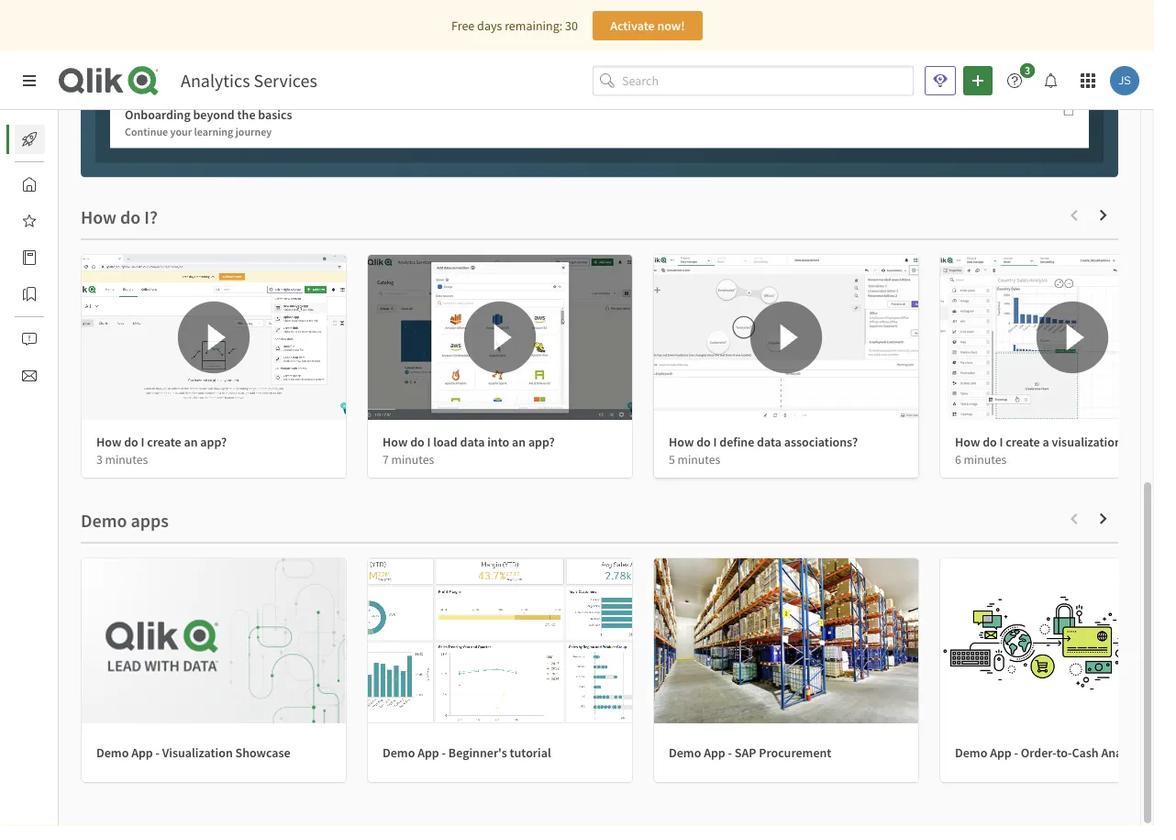 Task type: vqa. For each thing, say whether or not it's contained in the screenshot.
Analytics Services at the top
yes



Task type: describe. For each thing, give the bounding box(es) containing it.
minutes inside how do i load data into an app? 7 minutes
[[391, 452, 434, 468]]

i for how do i create a visualization?
[[1000, 434, 1004, 451]]

do for how do i create a visualization?
[[983, 434, 997, 451]]

how do i create an app? element
[[96, 434, 227, 451]]

onboarding
[[125, 107, 191, 123]]

ask insight advisor image
[[933, 73, 948, 88]]

create for a
[[1006, 434, 1040, 451]]

demo app - visualization showcase
[[96, 745, 291, 761]]

demo app - sap procurement image
[[654, 559, 919, 724]]

demo app - beginner's tutorial image
[[368, 559, 632, 724]]

minutes for how do i create an app?
[[105, 452, 148, 468]]

app for visualization
[[131, 745, 153, 761]]

visualization
[[162, 745, 233, 761]]

how do i load data into an app? element
[[383, 434, 555, 451]]

- for visualization
[[156, 745, 160, 761]]

catalog link
[[15, 243, 100, 273]]

demo app - sap procurement
[[669, 745, 832, 761]]

beyond
[[193, 107, 235, 123]]

analytics services
[[181, 69, 317, 92]]

days
[[477, 17, 502, 34]]

how do i create a visualization? image
[[941, 255, 1154, 420]]

now!
[[657, 17, 685, 34]]

- for order-
[[1015, 745, 1019, 761]]

navigation pane element
[[0, 117, 100, 398]]

catalog image
[[22, 251, 37, 265]]

how for how do i define data associations?
[[669, 434, 694, 451]]

demo app - order-to-cash analytics
[[955, 745, 1152, 761]]

order-
[[1021, 745, 1057, 761]]

onboarding beyond the basics continue your learning journey
[[125, 107, 292, 140]]

alerts link
[[15, 325, 89, 354]]

1 horizontal spatial analytics
[[1102, 745, 1152, 761]]

app? inside how do i create an app? 3 minutes
[[200, 434, 227, 451]]

an inside how do i create an app? 3 minutes
[[184, 434, 198, 451]]

how do i define data associations? image
[[654, 255, 919, 420]]

beginner's
[[449, 745, 507, 761]]

how do i create an app? 3 minutes
[[96, 434, 227, 468]]

activate now!
[[610, 17, 685, 34]]

load
[[433, 434, 458, 451]]

visualization?
[[1052, 434, 1128, 451]]

minutes for how do i create a visualization?
[[964, 452, 1007, 468]]

do for how do i load data into an app?
[[410, 434, 425, 451]]

add new image
[[971, 73, 986, 88]]

how do i create an app? image
[[82, 255, 346, 420]]

showcase
[[235, 745, 291, 761]]

procurement
[[759, 745, 832, 761]]

do for how do i create an app?
[[124, 434, 138, 451]]

demo app - order-to-cash analytics image
[[941, 559, 1154, 724]]

7
[[383, 452, 389, 468]]

subscriptions image
[[22, 369, 37, 384]]

Search text field
[[622, 66, 914, 96]]

demo for demo app - visualization showcase
[[96, 745, 129, 761]]

associations?
[[784, 434, 858, 451]]

i for how do i define data associations?
[[714, 434, 717, 451]]

5
[[669, 452, 675, 468]]

how do i load data into an app? image
[[368, 255, 632, 420]]

0 horizontal spatial analytics
[[181, 69, 250, 92]]

activate
[[610, 17, 655, 34]]

create for an
[[147, 434, 181, 451]]

a
[[1043, 434, 1050, 451]]

- for beginner's
[[442, 745, 446, 761]]

sap
[[735, 745, 757, 761]]

cash
[[1072, 745, 1099, 761]]

alerts
[[59, 331, 89, 348]]

3 inside 3 dropdown button
[[1025, 63, 1031, 78]]

30
[[565, 17, 578, 34]]

catalog
[[59, 250, 100, 266]]

do for how do i define data associations?
[[697, 434, 711, 451]]

your
[[170, 125, 192, 140]]

collections image
[[22, 287, 37, 302]]

the
[[237, 107, 256, 123]]

app? inside how do i load data into an app? 7 minutes
[[528, 434, 555, 451]]



Task type: locate. For each thing, give the bounding box(es) containing it.
create
[[147, 434, 181, 451], [1006, 434, 1040, 451]]

0 horizontal spatial data
[[460, 434, 485, 451]]

continue
[[125, 125, 168, 140]]

-
[[156, 745, 160, 761], [442, 745, 446, 761], [728, 745, 732, 761], [1015, 745, 1019, 761]]

6
[[955, 452, 962, 468]]

3 i from the left
[[714, 434, 717, 451]]

app for order-
[[990, 745, 1012, 761]]

0 vertical spatial 3
[[1025, 63, 1031, 78]]

app for beginner's
[[418, 745, 439, 761]]

2 demo from the left
[[383, 745, 415, 761]]

1 vertical spatial 3
[[96, 452, 103, 468]]

3 inside how do i create an app? 3 minutes
[[96, 452, 103, 468]]

home image
[[22, 177, 37, 192]]

an inside how do i load data into an app? 7 minutes
[[512, 434, 526, 451]]

basics
[[258, 107, 292, 123]]

3 app from the left
[[704, 745, 726, 761]]

0 horizontal spatial an
[[184, 434, 198, 451]]

4 - from the left
[[1015, 745, 1019, 761]]

data for associations?
[[757, 434, 782, 451]]

3 - from the left
[[728, 745, 732, 761]]

- left order- on the right of the page
[[1015, 745, 1019, 761]]

2 an from the left
[[512, 434, 526, 451]]

1 i from the left
[[141, 434, 145, 451]]

analytics
[[181, 69, 250, 92], [1102, 745, 1152, 761]]

data for into
[[460, 434, 485, 451]]

1 an from the left
[[184, 434, 198, 451]]

data left into
[[460, 434, 485, 451]]

demo for demo app - sap procurement
[[669, 745, 701, 761]]

how do i load data into an app? 7 minutes
[[383, 434, 555, 468]]

getting started image
[[22, 132, 37, 147]]

searchbar element
[[593, 66, 914, 96]]

2 app? from the left
[[528, 434, 555, 451]]

demo app - beginner's tutorial
[[383, 745, 551, 761]]

do inside how do i define data associations? 5 minutes
[[697, 434, 711, 451]]

i inside how do i create a visualization? 6 minutes
[[1000, 434, 1004, 451]]

open sidebar menu image
[[22, 73, 37, 88]]

app left visualization
[[131, 745, 153, 761]]

2 data from the left
[[757, 434, 782, 451]]

i inside how do i load data into an app? 7 minutes
[[427, 434, 431, 451]]

minutes
[[105, 452, 148, 468], [391, 452, 434, 468], [678, 452, 721, 468], [964, 452, 1007, 468]]

minutes right 6
[[964, 452, 1007, 468]]

tutorial
[[510, 745, 551, 761]]

minutes inside how do i define data associations? 5 minutes
[[678, 452, 721, 468]]

create inside how do i create a visualization? 6 minutes
[[1006, 434, 1040, 451]]

demo
[[96, 745, 129, 761], [383, 745, 415, 761], [669, 745, 701, 761], [955, 745, 988, 761]]

app left beginner's
[[418, 745, 439, 761]]

do inside how do i create a visualization? 6 minutes
[[983, 434, 997, 451]]

services
[[254, 69, 317, 92]]

analytics up beyond
[[181, 69, 250, 92]]

free days remaining: 30
[[452, 17, 578, 34]]

do inside how do i load data into an app? 7 minutes
[[410, 434, 425, 451]]

1 app from the left
[[131, 745, 153, 761]]

alerts image
[[22, 332, 37, 347]]

3
[[1025, 63, 1031, 78], [96, 452, 103, 468]]

1 data from the left
[[460, 434, 485, 451]]

3 minutes from the left
[[678, 452, 721, 468]]

- left sap
[[728, 745, 732, 761]]

1 minutes from the left
[[105, 452, 148, 468]]

i inside how do i create an app? 3 minutes
[[141, 434, 145, 451]]

activate now! link
[[593, 11, 703, 40]]

1 horizontal spatial create
[[1006, 434, 1040, 451]]

minutes down how do i create an app? element
[[105, 452, 148, 468]]

how do i define data associations? element
[[669, 434, 858, 451]]

1 create from the left
[[147, 434, 181, 451]]

how do i define data associations? 5 minutes
[[669, 434, 858, 468]]

how do i create a visualization? element
[[955, 434, 1128, 451]]

create inside how do i create an app? 3 minutes
[[147, 434, 181, 451]]

data right 'define'
[[757, 434, 782, 451]]

4 do from the left
[[983, 434, 997, 451]]

4 demo from the left
[[955, 745, 988, 761]]

4 minutes from the left
[[964, 452, 1007, 468]]

demo left sap
[[669, 745, 701, 761]]

do
[[124, 434, 138, 451], [410, 434, 425, 451], [697, 434, 711, 451], [983, 434, 997, 451]]

app?
[[200, 434, 227, 451], [528, 434, 555, 451]]

an
[[184, 434, 198, 451], [512, 434, 526, 451]]

demo left beginner's
[[383, 745, 415, 761]]

data inside how do i define data associations? 5 minutes
[[757, 434, 782, 451]]

analytics right cash
[[1102, 745, 1152, 761]]

home link
[[15, 170, 91, 199]]

minutes inside how do i create an app? 3 minutes
[[105, 452, 148, 468]]

4 how from the left
[[955, 434, 980, 451]]

how inside how do i create a visualization? 6 minutes
[[955, 434, 980, 451]]

app left sap
[[704, 745, 726, 761]]

how
[[96, 434, 121, 451], [383, 434, 408, 451], [669, 434, 694, 451], [955, 434, 980, 451]]

1 do from the left
[[124, 434, 138, 451]]

demo app - visualization showcase image
[[82, 559, 346, 724]]

0 vertical spatial analytics
[[181, 69, 250, 92]]

to-
[[1057, 745, 1072, 761]]

0 horizontal spatial create
[[147, 434, 181, 451]]

- for sap
[[728, 745, 732, 761]]

how for how do i create an app?
[[96, 434, 121, 451]]

data inside how do i load data into an app? 7 minutes
[[460, 434, 485, 451]]

4 app from the left
[[990, 745, 1012, 761]]

favorites image
[[22, 214, 37, 229]]

4 i from the left
[[1000, 434, 1004, 451]]

2 how from the left
[[383, 434, 408, 451]]

2 app from the left
[[418, 745, 439, 761]]

do inside how do i create an app? 3 minutes
[[124, 434, 138, 451]]

how inside how do i load data into an app? 7 minutes
[[383, 434, 408, 451]]

3 button
[[1000, 63, 1041, 95]]

home
[[59, 176, 91, 193]]

2 i from the left
[[427, 434, 431, 451]]

how for how do i create a visualization?
[[955, 434, 980, 451]]

1 horizontal spatial app?
[[528, 434, 555, 451]]

1 demo from the left
[[96, 745, 129, 761]]

i inside how do i define data associations? 5 minutes
[[714, 434, 717, 451]]

2 minutes from the left
[[391, 452, 434, 468]]

1 horizontal spatial an
[[512, 434, 526, 451]]

define
[[720, 434, 755, 451]]

app for sap
[[704, 745, 726, 761]]

demo for demo app - beginner's tutorial
[[383, 745, 415, 761]]

3 how from the left
[[669, 434, 694, 451]]

0 horizontal spatial app?
[[200, 434, 227, 451]]

into
[[487, 434, 510, 451]]

demo left visualization
[[96, 745, 129, 761]]

app left order- on the right of the page
[[990, 745, 1012, 761]]

3 down how do i create an app? element
[[96, 452, 103, 468]]

i for how do i load data into an app?
[[427, 434, 431, 451]]

demo for demo app - order-to-cash analytics
[[955, 745, 988, 761]]

i
[[141, 434, 145, 451], [427, 434, 431, 451], [714, 434, 717, 451], [1000, 434, 1004, 451]]

how for how do i load data into an app?
[[383, 434, 408, 451]]

- left visualization
[[156, 745, 160, 761]]

minutes inside how do i create a visualization? 6 minutes
[[964, 452, 1007, 468]]

remaining:
[[505, 17, 563, 34]]

how do i create a visualization? 6 minutes
[[955, 434, 1128, 468]]

free
[[452, 17, 475, 34]]

analytics services element
[[181, 69, 317, 92]]

3 do from the left
[[697, 434, 711, 451]]

demo left order- on the right of the page
[[955, 745, 988, 761]]

minutes right 5
[[678, 452, 721, 468]]

how inside how do i create an app? 3 minutes
[[96, 434, 121, 451]]

1 vertical spatial analytics
[[1102, 745, 1152, 761]]

how inside how do i define data associations? 5 minutes
[[669, 434, 694, 451]]

2 do from the left
[[410, 434, 425, 451]]

1 app? from the left
[[200, 434, 227, 451]]

2 - from the left
[[442, 745, 446, 761]]

minutes right 7
[[391, 452, 434, 468]]

1 how from the left
[[96, 434, 121, 451]]

3 demo from the left
[[669, 745, 701, 761]]

1 horizontal spatial 3
[[1025, 63, 1031, 78]]

john smith image
[[1110, 66, 1140, 95]]

- left beginner's
[[442, 745, 446, 761]]

3 right the add new image
[[1025, 63, 1031, 78]]

minutes for how do i define data associations?
[[678, 452, 721, 468]]

1 horizontal spatial data
[[757, 434, 782, 451]]

data
[[460, 434, 485, 451], [757, 434, 782, 451]]

app
[[131, 745, 153, 761], [418, 745, 439, 761], [704, 745, 726, 761], [990, 745, 1012, 761]]

journey
[[236, 125, 272, 140]]

i for how do i create an app?
[[141, 434, 145, 451]]

1 - from the left
[[156, 745, 160, 761]]

2 create from the left
[[1006, 434, 1040, 451]]

learning
[[194, 125, 233, 140]]

0 horizontal spatial 3
[[96, 452, 103, 468]]



